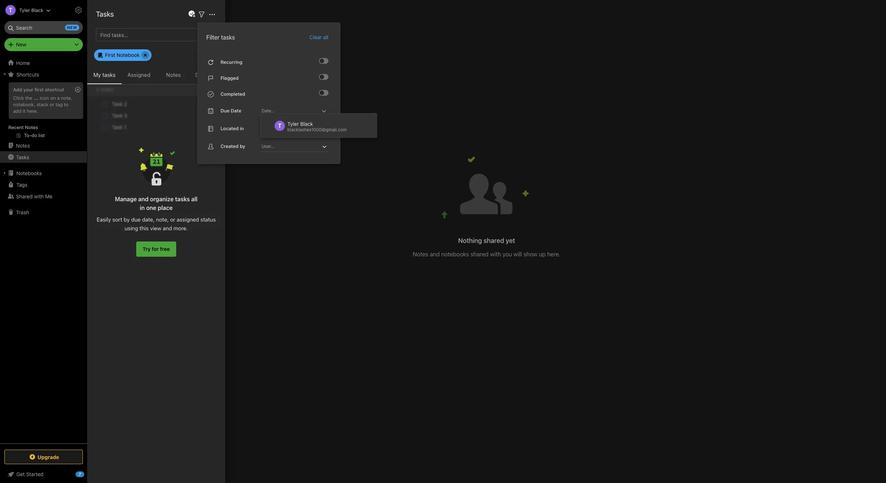 Task type: describe. For each thing, give the bounding box(es) containing it.
nothing
[[458, 237, 482, 245]]

assigned
[[128, 72, 150, 78]]

blacklashes1000@gmail.com
[[287, 127, 347, 132]]

add your first shortcut
[[13, 87, 64, 93]]

shared with me link
[[0, 191, 87, 202]]

clear
[[310, 34, 322, 40]]

on
[[50, 95, 56, 101]]

my tasks button
[[87, 70, 122, 84]]

tyler for tyler black blacklashes1000@gmail.com
[[287, 121, 299, 127]]

1 horizontal spatial in
[[240, 126, 244, 132]]

new
[[16, 41, 26, 48]]

more.
[[174, 225, 188, 232]]

recurring image
[[320, 59, 324, 63]]

1 horizontal spatial by
[[240, 144, 245, 149]]

and for notes
[[430, 251, 440, 258]]

due for due dates
[[195, 72, 205, 78]]

notes inside 'shared with me' element
[[413, 251, 428, 258]]

you
[[503, 251, 512, 258]]

clear all button
[[309, 33, 329, 42]]

show
[[524, 251, 537, 258]]

nothing shared yet
[[458, 237, 515, 245]]

home
[[16, 60, 30, 66]]

tyler black blacklashes1000@gmail.com
[[287, 121, 347, 132]]

due for due date
[[221, 108, 229, 114]]

completed image
[[320, 91, 324, 95]]

assigned button
[[122, 70, 156, 84]]

try
[[143, 246, 150, 252]]

settings image
[[74, 6, 83, 15]]

filter
[[206, 34, 220, 41]]

Find tasks… text field
[[97, 29, 200, 41]]

trash link
[[0, 207, 87, 218]]

or for tag
[[50, 102, 54, 107]]

upgrade
[[38, 455, 59, 461]]

here. inside 'shared with me' element
[[547, 251, 560, 258]]

sort
[[112, 217, 122, 223]]

my tasks
[[93, 72, 116, 78]]

place
[[158, 205, 173, 211]]

expand notebooks image
[[2, 170, 8, 176]]

the
[[25, 95, 32, 101]]

created by
[[221, 144, 245, 149]]

tag
[[55, 102, 63, 107]]

due dates button
[[191, 70, 225, 84]]

and for manage
[[138, 196, 149, 203]]

easily
[[97, 217, 111, 223]]

more actions and view options image
[[208, 10, 217, 19]]

notes button
[[156, 70, 191, 84]]

all inside button
[[323, 34, 328, 40]]

created
[[221, 144, 238, 149]]

for
[[152, 246, 159, 252]]

date
[[231, 108, 241, 114]]

home link
[[0, 57, 87, 69]]

click
[[13, 95, 24, 101]]

notebook,
[[13, 102, 35, 107]]

Created by field
[[260, 142, 336, 152]]

notes inside button
[[166, 72, 181, 78]]

black for tyler black blacklashes1000@gmail.com
[[300, 121, 313, 127]]

dates
[[207, 72, 221, 78]]

upgrade button
[[4, 450, 83, 465]]

first
[[105, 52, 115, 58]]

add
[[13, 108, 21, 114]]

located in
[[221, 126, 244, 132]]

0 vertical spatial shared
[[484, 237, 504, 245]]

black for tyler black
[[31, 7, 43, 13]]

flagged
[[221, 75, 239, 81]]

get started
[[16, 472, 43, 478]]

easily sort by due date, note, or assigned status using this view and more.
[[97, 217, 216, 232]]

notes link
[[0, 140, 87, 151]]

0 vertical spatial me
[[138, 10, 148, 19]]

organize
[[150, 196, 174, 203]]

tasks button
[[0, 151, 87, 163]]

Account field
[[0, 3, 51, 17]]

notebook
[[117, 52, 140, 58]]

tasks for filter tasks
[[221, 34, 235, 41]]

due
[[131, 217, 141, 223]]

0 horizontal spatial me
[[45, 193, 52, 200]]

my
[[93, 72, 101, 78]]

up
[[539, 251, 546, 258]]

first
[[35, 87, 44, 93]]

free
[[160, 246, 170, 252]]

icon
[[40, 95, 49, 101]]

new search field
[[9, 21, 79, 34]]

user…
[[262, 144, 274, 149]]

Search text field
[[9, 21, 78, 34]]

completed
[[221, 91, 245, 97]]

notebooks
[[441, 251, 469, 258]]

note, inside easily sort by due date, note, or assigned status using this view and more.
[[156, 217, 169, 223]]

2 horizontal spatial with
[[490, 251, 501, 258]]



Task type: locate. For each thing, give the bounding box(es) containing it.
one
[[146, 205, 156, 211]]

0 vertical spatial black
[[31, 7, 43, 13]]

clear all
[[310, 34, 328, 40]]

tyler inside account field
[[19, 7, 30, 13]]

tasks up notebooks
[[16, 154, 29, 160]]

tags
[[16, 182, 27, 188]]

tasks right my
[[102, 72, 116, 78]]

0 vertical spatial here.
[[27, 108, 38, 114]]

get
[[16, 472, 25, 478]]

tyler
[[19, 7, 30, 13], [287, 121, 299, 127]]

note,
[[61, 95, 72, 101], [156, 217, 169, 223]]

1 horizontal spatial black
[[300, 121, 313, 127]]

0 horizontal spatial by
[[124, 217, 130, 223]]

note, up 'to' at the top left of page
[[61, 95, 72, 101]]

to
[[64, 102, 68, 107]]

1 vertical spatial or
[[170, 217, 175, 223]]

1 vertical spatial tyler
[[287, 121, 299, 127]]

recent notes
[[8, 125, 38, 130]]

manage and organize tasks all in one place
[[115, 196, 197, 211]]

due inside button
[[195, 72, 205, 78]]

2 vertical spatial tasks
[[175, 196, 190, 203]]

in right located
[[240, 126, 244, 132]]

try for free button
[[136, 242, 176, 257]]

1 horizontal spatial tasks
[[175, 196, 190, 203]]

in left one
[[140, 205, 145, 211]]

black
[[31, 7, 43, 13], [300, 121, 313, 127]]

with up find tasks… text field
[[122, 10, 136, 19]]

and inside 'shared with me' element
[[430, 251, 440, 258]]

group
[[0, 80, 87, 143]]

here. right "it"
[[27, 108, 38, 114]]

0 vertical spatial shared
[[98, 10, 121, 19]]

2 horizontal spatial tasks
[[221, 34, 235, 41]]

black inside "tyler black blacklashes1000@gmail.com"
[[300, 121, 313, 127]]

1 horizontal spatial or
[[170, 217, 175, 223]]

More actions and view options field
[[206, 10, 217, 19]]

by right created
[[240, 144, 245, 149]]

me
[[138, 10, 148, 19], [45, 193, 52, 200]]

notebooks
[[16, 170, 42, 176]]

1 horizontal spatial here.
[[547, 251, 560, 258]]

tyler for tyler black
[[19, 7, 30, 13]]

0 horizontal spatial shared with me
[[16, 193, 52, 200]]

and right view
[[163, 225, 172, 232]]

tasks inside button
[[16, 154, 29, 160]]

1 vertical spatial with
[[34, 193, 44, 200]]

by inside easily sort by due date, note, or assigned status using this view and more.
[[124, 217, 130, 223]]

tasks right organize
[[175, 196, 190, 203]]

with left you
[[490, 251, 501, 258]]

0 horizontal spatial or
[[50, 102, 54, 107]]

notes right 'recent' on the top
[[25, 125, 38, 130]]

2 vertical spatial with
[[490, 251, 501, 258]]

0 horizontal spatial note,
[[61, 95, 72, 101]]

located
[[221, 126, 239, 132]]

0 vertical spatial and
[[138, 196, 149, 203]]

and left notebooks
[[430, 251, 440, 258]]

shortcuts button
[[0, 69, 87, 80]]

and up one
[[138, 196, 149, 203]]

1 horizontal spatial shared
[[98, 10, 121, 19]]

stack
[[36, 102, 48, 107]]

me up find tasks… text field
[[138, 10, 148, 19]]

recurring
[[221, 59, 242, 65]]

shared down nothing shared yet
[[470, 251, 488, 258]]

note, up view
[[156, 217, 169, 223]]

using
[[125, 225, 138, 232]]

2 vertical spatial and
[[430, 251, 440, 258]]

it
[[23, 108, 26, 114]]

due
[[195, 72, 205, 78], [221, 108, 229, 114]]

tasks for my tasks
[[102, 72, 116, 78]]

0 vertical spatial note,
[[61, 95, 72, 101]]

me down tags button
[[45, 193, 52, 200]]

or down on at the top left of the page
[[50, 102, 54, 107]]

tasks
[[221, 34, 235, 41], [102, 72, 116, 78], [175, 196, 190, 203]]

or inside icon on a note, notebook, stack or tag to add it here.
[[50, 102, 54, 107]]

7
[[79, 473, 81, 477]]

shared with me down tags button
[[16, 193, 52, 200]]

1 vertical spatial tasks
[[102, 72, 116, 78]]

1 vertical spatial note,
[[156, 217, 169, 223]]

and inside the manage and organize tasks all in one place
[[138, 196, 149, 203]]

your
[[23, 87, 33, 93]]

assigned
[[177, 217, 199, 223]]

0 vertical spatial tasks
[[96, 10, 114, 18]]

date…
[[262, 108, 275, 114]]

icon on a note, notebook, stack or tag to add it here.
[[13, 95, 72, 114]]

1 vertical spatial shared
[[470, 251, 488, 258]]

tasks right filter
[[221, 34, 235, 41]]

tree
[[0, 57, 87, 444]]

by left due
[[124, 217, 130, 223]]

click the ...
[[13, 95, 38, 101]]

shared
[[484, 237, 504, 245], [470, 251, 488, 258]]

recent
[[8, 125, 24, 130]]

1 vertical spatial all
[[191, 196, 197, 203]]

notes left due dates
[[166, 72, 181, 78]]

1 vertical spatial here.
[[547, 251, 560, 258]]

0 vertical spatial in
[[240, 126, 244, 132]]

0 vertical spatial by
[[240, 144, 245, 149]]

1 horizontal spatial me
[[138, 10, 148, 19]]

here. right the up
[[547, 251, 560, 258]]

manage
[[115, 196, 137, 203]]

1 horizontal spatial all
[[323, 34, 328, 40]]

with
[[122, 10, 136, 19], [34, 193, 44, 200], [490, 251, 501, 258]]

tags button
[[0, 179, 87, 191]]

started
[[26, 472, 43, 478]]

note, inside icon on a note, notebook, stack or tag to add it here.
[[61, 95, 72, 101]]

1 horizontal spatial and
[[163, 225, 172, 232]]

 Date picker field
[[260, 106, 336, 116]]

tree containing home
[[0, 57, 87, 444]]

new task image
[[187, 10, 196, 19]]

0 horizontal spatial here.
[[27, 108, 38, 114]]

notes down recent notes
[[16, 143, 30, 149]]

1 vertical spatial and
[[163, 225, 172, 232]]

0 horizontal spatial with
[[34, 193, 44, 200]]

all right clear
[[323, 34, 328, 40]]

1 horizontal spatial due
[[221, 108, 229, 114]]

trash
[[16, 209, 29, 216]]

first notebook button
[[94, 49, 152, 61]]

try for free
[[143, 246, 170, 252]]

view
[[150, 225, 161, 232]]

notes
[[166, 72, 181, 78], [25, 125, 38, 130], [16, 143, 30, 149], [413, 251, 428, 258]]

tyler down date picker field
[[287, 121, 299, 127]]

0 vertical spatial with
[[122, 10, 136, 19]]

tyler inside "tyler black blacklashes1000@gmail.com"
[[287, 121, 299, 127]]

Filter tasks field
[[197, 10, 206, 19]]

flagged image
[[320, 75, 324, 79]]

status
[[200, 217, 216, 223]]

notebooks link
[[0, 167, 87, 179]]

0 horizontal spatial tyler
[[19, 7, 30, 13]]

new button
[[4, 38, 83, 51]]

0 vertical spatial due
[[195, 72, 205, 78]]

add
[[13, 87, 22, 93]]

shared with me
[[98, 10, 148, 19], [16, 193, 52, 200]]

0 horizontal spatial tasks
[[16, 154, 29, 160]]

tasks
[[96, 10, 114, 18], [16, 154, 29, 160]]

all inside the manage and organize tasks all in one place
[[191, 196, 197, 203]]

tasks right settings 'icon'
[[96, 10, 114, 18]]

1 vertical spatial in
[[140, 205, 145, 211]]

tasks inside the manage and organize tasks all in one place
[[175, 196, 190, 203]]

black inside account field
[[31, 7, 43, 13]]

0 horizontal spatial all
[[191, 196, 197, 203]]

0 horizontal spatial in
[[140, 205, 145, 211]]

shared with me element
[[87, 0, 886, 484]]

1 vertical spatial shared with me
[[16, 193, 52, 200]]

2 horizontal spatial and
[[430, 251, 440, 258]]

and inside easily sort by due date, note, or assigned status using this view and more.
[[163, 225, 172, 232]]

1 vertical spatial due
[[221, 108, 229, 114]]

shared up notes and notebooks shared with you will show up here. at the bottom of page
[[484, 237, 504, 245]]

shared with me up find tasks… text field
[[98, 10, 148, 19]]

tyler black
[[19, 7, 43, 13]]

black up search text box
[[31, 7, 43, 13]]

black down date picker field
[[300, 121, 313, 127]]

shortcut
[[45, 87, 64, 93]]

0 horizontal spatial and
[[138, 196, 149, 203]]

Help and Learning task checklist field
[[0, 469, 87, 481]]

1 vertical spatial shared
[[16, 193, 33, 200]]

here.
[[27, 108, 38, 114], [547, 251, 560, 258]]

group containing add your first shortcut
[[0, 80, 87, 143]]

0 horizontal spatial black
[[31, 7, 43, 13]]

tasks inside button
[[102, 72, 116, 78]]

0 horizontal spatial tasks
[[102, 72, 116, 78]]

shared right settings 'icon'
[[98, 10, 121, 19]]

with down tags button
[[34, 193, 44, 200]]

by
[[240, 144, 245, 149], [124, 217, 130, 223]]

...
[[34, 95, 38, 101]]

filter tasks
[[206, 34, 235, 41]]

0 horizontal spatial due
[[195, 72, 205, 78]]

1 vertical spatial black
[[300, 121, 313, 127]]

0 vertical spatial tyler
[[19, 7, 30, 13]]

1 horizontal spatial tyler
[[287, 121, 299, 127]]

1 horizontal spatial with
[[122, 10, 136, 19]]

or inside easily sort by due date, note, or assigned status using this view and more.
[[170, 217, 175, 223]]

due dates
[[195, 72, 221, 78]]

1 horizontal spatial shared with me
[[98, 10, 148, 19]]

1 vertical spatial tasks
[[16, 154, 29, 160]]

click to collapse image
[[84, 470, 90, 479]]

0 horizontal spatial shared
[[16, 193, 33, 200]]

notes and notebooks shared with you will show up here.
[[413, 251, 560, 258]]

shared down tags
[[16, 193, 33, 200]]

0 vertical spatial tasks
[[221, 34, 235, 41]]

due left date
[[221, 108, 229, 114]]

filter tasks image
[[197, 10, 206, 19]]

a
[[57, 95, 60, 101]]

due date
[[221, 108, 241, 114]]

1 vertical spatial by
[[124, 217, 130, 223]]

due left dates
[[195, 72, 205, 78]]

1 horizontal spatial tasks
[[96, 10, 114, 18]]

date,
[[142, 217, 155, 223]]

first notebook
[[105, 52, 140, 58]]

1 vertical spatial me
[[45, 193, 52, 200]]

or up more.
[[170, 217, 175, 223]]

here. inside icon on a note, notebook, stack or tag to add it here.
[[27, 108, 38, 114]]

new
[[67, 25, 77, 30]]

all up assigned
[[191, 196, 197, 203]]

tyler up search text box
[[19, 7, 30, 13]]

or for assigned
[[170, 217, 175, 223]]

yet
[[506, 237, 515, 245]]

shortcuts
[[16, 71, 39, 78]]

notes left notebooks
[[413, 251, 428, 258]]

0 vertical spatial all
[[323, 34, 328, 40]]

in inside the manage and organize tasks all in one place
[[140, 205, 145, 211]]

0 vertical spatial shared with me
[[98, 10, 148, 19]]

0 vertical spatial or
[[50, 102, 54, 107]]

this
[[140, 225, 149, 232]]

in
[[240, 126, 244, 132], [140, 205, 145, 211]]

1 horizontal spatial note,
[[156, 217, 169, 223]]

will
[[514, 251, 522, 258]]



Task type: vqa. For each thing, say whether or not it's contained in the screenshot.
indent image
no



